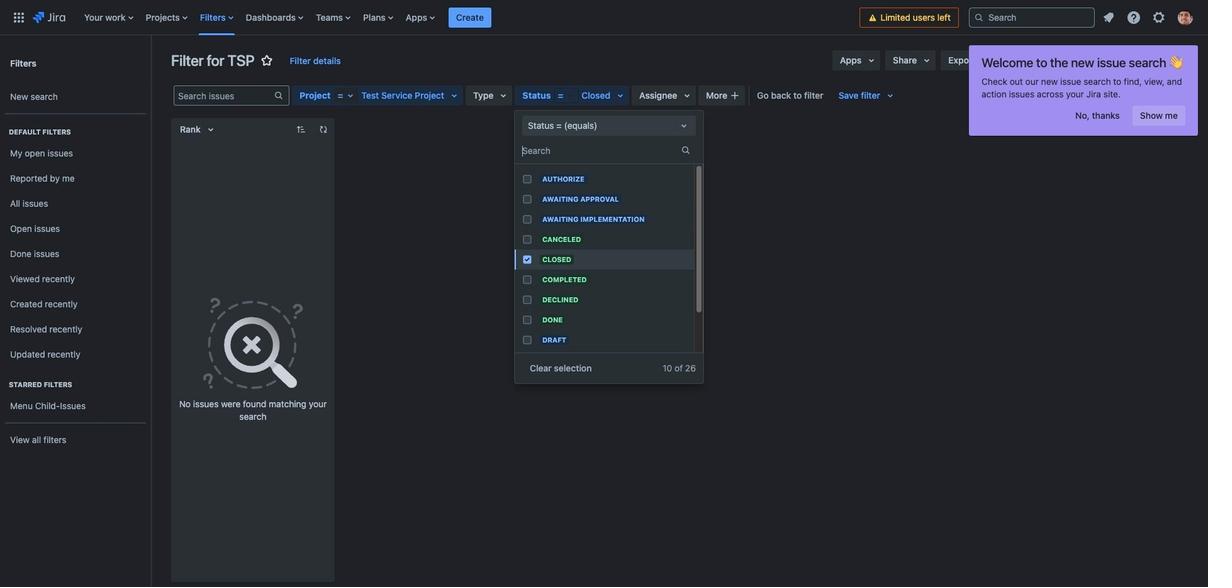 Task type: vqa. For each thing, say whether or not it's contained in the screenshot.
Bubbly Chart at top left
no



Task type: describe. For each thing, give the bounding box(es) containing it.
star filter for tsp image
[[260, 53, 275, 68]]

heading for default filters group
[[5, 127, 146, 137]]

starred filters group
[[5, 368, 146, 423]]

heading for "starred filters" 'group'
[[5, 380, 146, 390]]

order by image
[[203, 122, 218, 137]]

save filter image
[[883, 88, 898, 103]]

addicon image
[[730, 91, 740, 101]]

Search issues text field
[[174, 87, 274, 104]]

status equals closed element
[[523, 86, 611, 106]]

Search field
[[969, 7, 1095, 27]]

settings image
[[1152, 10, 1167, 25]]

1 horizontal spatial list
[[1098, 6, 1201, 29]]

open pluggable items dropdown image
[[864, 53, 879, 68]]



Task type: locate. For each thing, give the bounding box(es) containing it.
open image
[[677, 118, 692, 133]]

None search field
[[969, 7, 1095, 27]]

heading
[[5, 127, 146, 137], [5, 380, 146, 390]]

banner
[[0, 0, 1208, 35]]

0 vertical spatial heading
[[5, 127, 146, 137]]

jira image
[[33, 10, 65, 25], [33, 10, 65, 25]]

list item
[[449, 0, 492, 35]]

primary element
[[8, 0, 860, 35]]

sidebar navigation image
[[137, 50, 165, 76]]

Search text field
[[522, 145, 525, 157]]

help image
[[1127, 10, 1142, 25]]

notifications image
[[1101, 10, 1117, 25]]

your profile and settings image
[[1178, 10, 1193, 25]]

0 horizontal spatial list
[[78, 0, 860, 35]]

project equals test service project element
[[300, 86, 444, 106]]

search image
[[974, 12, 984, 22]]

1 vertical spatial heading
[[5, 380, 146, 390]]

appswitcher icon image
[[11, 10, 26, 25]]

list
[[78, 0, 860, 35], [1098, 6, 1201, 29]]

default filters group
[[5, 115, 146, 371]]

1 heading from the top
[[5, 127, 146, 137]]

2 heading from the top
[[5, 380, 146, 390]]



